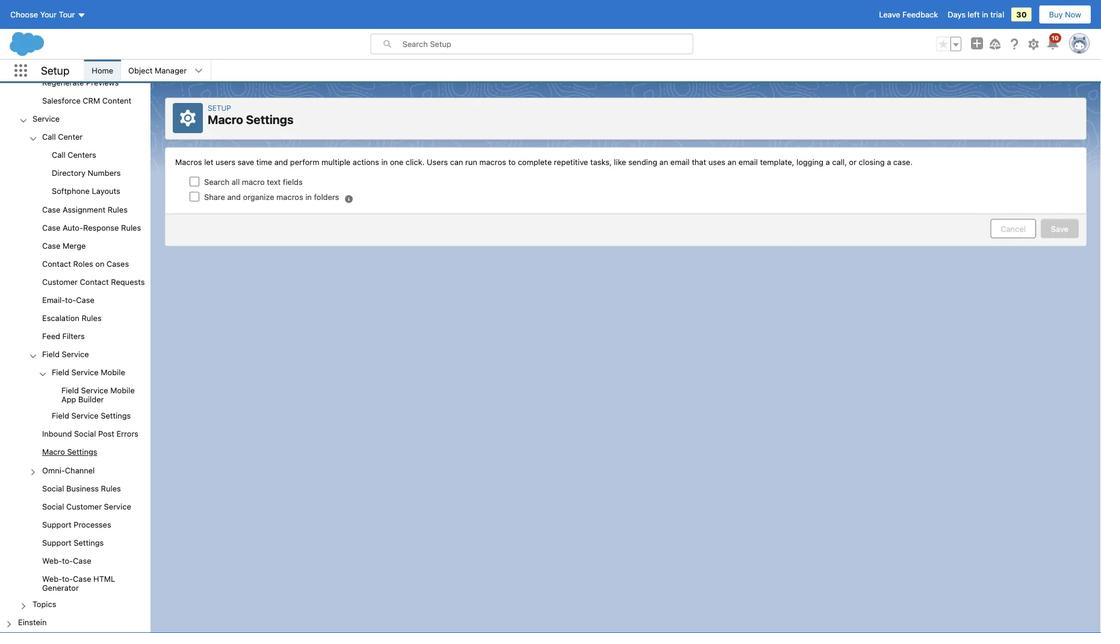 Task type: locate. For each thing, give the bounding box(es) containing it.
setup inside setup macro settings
[[208, 104, 231, 112]]

rules inside the case auto-response rules link
[[121, 223, 141, 232]]

0 horizontal spatial contact
[[42, 259, 71, 268]]

1 horizontal spatial an
[[728, 158, 737, 167]]

mobile for field service mobile
[[101, 368, 125, 377]]

Search Setup text field
[[403, 34, 693, 54]]

1 vertical spatial to-
[[62, 556, 73, 565]]

social inside social customer service link
[[42, 502, 64, 511]]

social business rules
[[42, 484, 121, 493]]

cases
[[107, 259, 129, 268]]

macros left to
[[480, 158, 507, 167]]

1 vertical spatial macro
[[42, 447, 65, 456]]

2 a from the left
[[888, 158, 892, 167]]

2 web- from the top
[[42, 574, 62, 583]]

1 horizontal spatial macros
[[480, 158, 507, 167]]

2 vertical spatial in
[[306, 192, 312, 201]]

field for field service
[[42, 350, 60, 359]]

web- down web-to-case link
[[42, 574, 62, 583]]

contact down case merge link
[[42, 259, 71, 268]]

field service mobile app builder
[[61, 386, 135, 404]]

support up the support settings
[[42, 520, 72, 529]]

settings down processes
[[74, 538, 104, 547]]

service for field service mobile
[[71, 368, 99, 377]]

support
[[42, 520, 72, 529], [42, 538, 72, 547]]

perform
[[290, 158, 320, 167]]

to- up escalation rules
[[65, 295, 76, 304]]

0 vertical spatial customer
[[42, 277, 78, 286]]

service inside field service mobile app builder
[[81, 386, 108, 395]]

1 vertical spatial contact
[[80, 277, 109, 286]]

macro down setup link
[[208, 112, 243, 127]]

case merge
[[42, 241, 86, 250]]

group containing call center
[[0, 129, 151, 596]]

now
[[1066, 10, 1082, 19]]

contact
[[42, 259, 71, 268], [80, 277, 109, 286]]

previews
[[86, 78, 119, 87]]

builder
[[78, 395, 104, 404]]

in right the left
[[983, 10, 989, 19]]

directory
[[52, 168, 86, 177]]

folders
[[314, 192, 339, 201]]

2 email from the left
[[739, 158, 758, 167]]

settings inside "link"
[[67, 447, 97, 456]]

tour
[[59, 10, 75, 19]]

0 vertical spatial web-
[[42, 556, 62, 565]]

regenerate previews link
[[42, 78, 119, 89]]

a left the case.
[[888, 158, 892, 167]]

feed filters
[[42, 332, 85, 341]]

0 horizontal spatial an
[[660, 158, 669, 167]]

field service settings
[[52, 411, 131, 420]]

case down customer contact requests link
[[76, 295, 94, 304]]

0 horizontal spatial macros
[[277, 192, 303, 201]]

2 vertical spatial social
[[42, 502, 64, 511]]

group
[[0, 0, 151, 614], [0, 0, 151, 110], [937, 37, 962, 51], [0, 129, 151, 596], [0, 147, 151, 201], [0, 364, 151, 426]]

numbers
[[88, 168, 121, 177]]

customer contact requests
[[42, 277, 145, 286]]

business
[[66, 484, 99, 493]]

macros
[[480, 158, 507, 167], [277, 192, 303, 201]]

0 vertical spatial setup
[[41, 64, 69, 77]]

mobile for field service mobile app builder
[[110, 386, 135, 395]]

search
[[204, 177, 230, 186]]

setup macro settings
[[208, 104, 294, 127]]

an right the uses
[[728, 158, 737, 167]]

macro up omni-
[[42, 447, 65, 456]]

inbound social post errors
[[42, 429, 138, 438]]

mobile right builder
[[110, 386, 135, 395]]

0 vertical spatial support
[[42, 520, 72, 529]]

app
[[61, 395, 76, 404]]

1 vertical spatial customer
[[66, 502, 102, 511]]

social business rules link
[[42, 484, 121, 495]]

call down 'call center' 'link' in the left of the page
[[52, 150, 66, 159]]

case left the auto-
[[42, 223, 60, 232]]

leave
[[880, 10, 901, 19]]

email-
[[42, 295, 65, 304]]

support up web-to-case
[[42, 538, 72, 547]]

and down all
[[227, 192, 241, 201]]

regenerate
[[42, 78, 84, 87]]

1 horizontal spatial email
[[739, 158, 758, 167]]

an right sending
[[660, 158, 669, 167]]

service for field service
[[62, 350, 89, 359]]

web- inside the web-to-case html generator
[[42, 574, 62, 583]]

filters
[[62, 332, 85, 341]]

1 vertical spatial macros
[[277, 192, 303, 201]]

email left template,
[[739, 158, 758, 167]]

1 a from the left
[[826, 158, 831, 167]]

email
[[671, 158, 690, 167], [739, 158, 758, 167]]

1 horizontal spatial setup
[[208, 104, 231, 112]]

fields
[[283, 177, 303, 186]]

field inside "link"
[[52, 368, 69, 377]]

2 vertical spatial to-
[[62, 574, 73, 583]]

case down softphone
[[42, 205, 60, 214]]

1 vertical spatial and
[[227, 192, 241, 201]]

object manager
[[128, 66, 187, 75]]

service inside "link"
[[71, 368, 99, 377]]

call for call center
[[42, 132, 56, 141]]

setup up users at the top left of page
[[208, 104, 231, 112]]

0 vertical spatial social
[[74, 429, 96, 438]]

roles
[[73, 259, 93, 268]]

like
[[614, 158, 627, 167]]

0 vertical spatial contact
[[42, 259, 71, 268]]

group containing field service mobile
[[0, 364, 151, 426]]

0 horizontal spatial setup
[[41, 64, 69, 77]]

social down omni-
[[42, 484, 64, 493]]

0 vertical spatial and
[[275, 158, 288, 167]]

case merge link
[[42, 241, 86, 252]]

customer down the social business rules link
[[66, 502, 102, 511]]

buy now
[[1050, 10, 1082, 19]]

macros let users save time and perform multiple actions in one click. users can run macros to complete repetitive tasks, like sending an email that uses an email template, logging a call, or closing a case.
[[175, 158, 913, 167]]

merge
[[63, 241, 86, 250]]

1 horizontal spatial a
[[888, 158, 892, 167]]

social for business
[[42, 484, 64, 493]]

call centers
[[52, 150, 96, 159]]

to-
[[65, 295, 76, 304], [62, 556, 73, 565], [62, 574, 73, 583]]

0 vertical spatial call
[[42, 132, 56, 141]]

mobile inside field service mobile app builder
[[110, 386, 135, 395]]

0 vertical spatial macro
[[208, 112, 243, 127]]

field down feed
[[42, 350, 60, 359]]

web-
[[42, 556, 62, 565], [42, 574, 62, 583]]

multiple
[[322, 158, 351, 167]]

settings inside field service tree item
[[101, 411, 131, 420]]

field
[[42, 350, 60, 359], [52, 368, 69, 377], [61, 386, 79, 395], [52, 411, 69, 420]]

settings up time
[[246, 112, 294, 127]]

macros down the fields
[[277, 192, 303, 201]]

a
[[826, 158, 831, 167], [888, 158, 892, 167]]

case left html
[[73, 574, 91, 583]]

rules up filters
[[82, 313, 102, 322]]

1 horizontal spatial macro
[[208, 112, 243, 127]]

rules right the business
[[101, 484, 121, 493]]

sending
[[629, 158, 658, 167]]

einstein
[[18, 618, 47, 627]]

customer up email-
[[42, 277, 78, 286]]

repetitive
[[554, 158, 589, 167]]

field service mobile tree item
[[0, 364, 151, 408]]

1 vertical spatial web-
[[42, 574, 62, 583]]

setup up regenerate
[[41, 64, 69, 77]]

service for field service settings
[[71, 411, 99, 420]]

1 support from the top
[[42, 520, 72, 529]]

0 horizontal spatial macro
[[42, 447, 65, 456]]

email left that
[[671, 158, 690, 167]]

1 vertical spatial call
[[52, 150, 66, 159]]

share
[[204, 192, 225, 201]]

call
[[42, 132, 56, 141], [52, 150, 66, 159]]

topics
[[33, 600, 56, 609]]

settings up channel
[[67, 447, 97, 456]]

social up support processes
[[42, 502, 64, 511]]

and right time
[[275, 158, 288, 167]]

field inside field service mobile app builder
[[61, 386, 79, 395]]

call center
[[42, 132, 83, 141]]

1 web- from the top
[[42, 556, 62, 565]]

mobile inside "link"
[[101, 368, 125, 377]]

web- down support settings link
[[42, 556, 62, 565]]

email-to-case link
[[42, 295, 94, 306]]

complete
[[518, 158, 552, 167]]

field down field service link
[[52, 368, 69, 377]]

1 vertical spatial social
[[42, 484, 64, 493]]

field down app
[[52, 411, 69, 420]]

field for field service settings
[[52, 411, 69, 420]]

social down field service settings link
[[74, 429, 96, 438]]

call centers link
[[52, 150, 96, 161]]

0 horizontal spatial a
[[826, 158, 831, 167]]

support settings
[[42, 538, 104, 547]]

web- for web-to-case html generator
[[42, 574, 62, 583]]

salesforce crm content link
[[42, 96, 131, 107]]

rules right response
[[121, 223, 141, 232]]

feedback
[[903, 10, 939, 19]]

users
[[216, 158, 236, 167]]

mobile up field service mobile app builder link
[[101, 368, 125, 377]]

1 an from the left
[[660, 158, 669, 167]]

inbound social post errors link
[[42, 429, 138, 440]]

a left call,
[[826, 158, 831, 167]]

1 vertical spatial support
[[42, 538, 72, 547]]

time
[[257, 158, 272, 167]]

omni-channel link
[[42, 466, 95, 476]]

in left folders
[[306, 192, 312, 201]]

leave feedback link
[[880, 10, 939, 19]]

field service mobile link
[[52, 368, 125, 379]]

rules inside case assignment rules link
[[108, 205, 128, 214]]

support for support processes
[[42, 520, 72, 529]]

in
[[983, 10, 989, 19], [382, 158, 388, 167], [306, 192, 312, 201]]

home link
[[85, 60, 121, 81]]

centers
[[68, 150, 96, 159]]

to- down web-to-case link
[[62, 574, 73, 583]]

text
[[267, 177, 281, 186]]

macro
[[208, 112, 243, 127], [42, 447, 65, 456]]

closing
[[859, 158, 885, 167]]

to- inside the web-to-case html generator
[[62, 574, 73, 583]]

call center tree item
[[0, 129, 151, 201]]

2 support from the top
[[42, 538, 72, 547]]

to- down support settings link
[[62, 556, 73, 565]]

0 vertical spatial mobile
[[101, 368, 125, 377]]

and
[[275, 158, 288, 167], [227, 192, 241, 201]]

contact down on in the left of the page
[[80, 277, 109, 286]]

0 vertical spatial to-
[[65, 295, 76, 304]]

setup link
[[208, 104, 231, 112]]

settings up "post"
[[101, 411, 131, 420]]

1 vertical spatial setup
[[208, 104, 231, 112]]

0 horizontal spatial email
[[671, 158, 690, 167]]

call down service 'link'
[[42, 132, 56, 141]]

0 horizontal spatial in
[[306, 192, 312, 201]]

share and organize macros in folders
[[204, 192, 339, 201]]

in left the one
[[382, 158, 388, 167]]

1 vertical spatial in
[[382, 158, 388, 167]]

field down field service mobile "link" at the left bottom of page
[[61, 386, 79, 395]]

customer contact requests link
[[42, 277, 145, 288]]

call inside 'link'
[[42, 132, 56, 141]]

2 horizontal spatial in
[[983, 10, 989, 19]]

field for field service mobile
[[52, 368, 69, 377]]

rules down layouts
[[108, 205, 128, 214]]

1 vertical spatial mobile
[[110, 386, 135, 395]]

can
[[450, 158, 463, 167]]



Task type: vqa. For each thing, say whether or not it's contained in the screenshot.
topmost the Social
yes



Task type: describe. For each thing, give the bounding box(es) containing it.
1 horizontal spatial in
[[382, 158, 388, 167]]

choose
[[10, 10, 38, 19]]

escalation rules link
[[42, 313, 102, 324]]

0 horizontal spatial and
[[227, 192, 241, 201]]

feed
[[42, 332, 60, 341]]

field service link
[[42, 350, 89, 361]]

field service settings link
[[52, 411, 131, 422]]

group containing call centers
[[0, 147, 151, 201]]

30
[[1017, 10, 1027, 19]]

to- for web-to-case html generator
[[62, 574, 73, 583]]

service link
[[33, 114, 60, 125]]

support for support settings
[[42, 538, 72, 547]]

search all macro text fields
[[204, 177, 303, 186]]

case left merge
[[42, 241, 60, 250]]

social inside inbound social post errors link
[[74, 429, 96, 438]]

that
[[692, 158, 707, 167]]

social customer service
[[42, 502, 131, 511]]

on
[[95, 259, 104, 268]]

days
[[948, 10, 966, 19]]

case.
[[894, 158, 913, 167]]

save button
[[1042, 219, 1080, 238]]

case assignment rules link
[[42, 205, 128, 216]]

errors
[[117, 429, 138, 438]]

web-to-case html generator
[[42, 574, 115, 592]]

call center link
[[42, 132, 83, 143]]

salesforce crm content
[[42, 96, 131, 105]]

support processes link
[[42, 520, 111, 531]]

buy now button
[[1040, 5, 1092, 24]]

post
[[98, 429, 114, 438]]

1 email from the left
[[671, 158, 690, 167]]

case auto-response rules
[[42, 223, 141, 232]]

case inside the web-to-case html generator
[[73, 574, 91, 583]]

0 vertical spatial in
[[983, 10, 989, 19]]

contact roles on cases
[[42, 259, 129, 268]]

choose your tour
[[10, 10, 75, 19]]

logging
[[797, 158, 824, 167]]

settings inside setup macro settings
[[246, 112, 294, 127]]

buy
[[1050, 10, 1064, 19]]

crm
[[83, 96, 100, 105]]

to- for email-to-case
[[65, 295, 76, 304]]

layouts
[[92, 187, 120, 196]]

auto-
[[63, 223, 83, 232]]

field service tree item
[[0, 346, 151, 426]]

case auto-response rules link
[[42, 223, 141, 234]]

call for call centers
[[52, 150, 66, 159]]

channel
[[65, 466, 95, 475]]

support processes
[[42, 520, 111, 529]]

omni-channel
[[42, 466, 95, 475]]

topics link
[[33, 600, 56, 610]]

0 vertical spatial macros
[[480, 158, 507, 167]]

field service
[[42, 350, 89, 359]]

field for field service mobile app builder
[[61, 386, 79, 395]]

macro inside setup macro settings
[[208, 112, 243, 127]]

generator
[[42, 583, 79, 592]]

1 horizontal spatial contact
[[80, 277, 109, 286]]

setup for setup
[[41, 64, 69, 77]]

run
[[466, 158, 478, 167]]

10
[[1052, 34, 1060, 41]]

web- for web-to-case
[[42, 556, 62, 565]]

or
[[850, 158, 857, 167]]

1 horizontal spatial and
[[275, 158, 288, 167]]

case down support settings link
[[73, 556, 91, 565]]

web-to-case html generator link
[[42, 574, 151, 592]]

center
[[58, 132, 83, 141]]

macro inside "link"
[[42, 447, 65, 456]]

softphone layouts
[[52, 187, 120, 196]]

manager
[[155, 66, 187, 75]]

10 button
[[1046, 33, 1062, 51]]

your
[[40, 10, 57, 19]]

one
[[390, 158, 404, 167]]

web-to-case
[[42, 556, 91, 565]]

rules inside the escalation rules link
[[82, 313, 102, 322]]

users
[[427, 158, 448, 167]]

rules inside the social business rules link
[[101, 484, 121, 493]]

days left in trial
[[948, 10, 1005, 19]]

email-to-case
[[42, 295, 94, 304]]

all
[[232, 177, 240, 186]]

organize
[[243, 192, 274, 201]]

directory numbers link
[[52, 168, 121, 179]]

field service mobile app builder link
[[61, 386, 151, 404]]

service for field service mobile app builder
[[81, 386, 108, 395]]

case assignment rules
[[42, 205, 128, 214]]

feed filters link
[[42, 332, 85, 342]]

processes
[[74, 520, 111, 529]]

save
[[238, 158, 254, 167]]

requests
[[111, 277, 145, 286]]

web-to-case link
[[42, 556, 91, 567]]

softphone layouts link
[[52, 187, 120, 197]]

directory numbers
[[52, 168, 121, 177]]

salesforce
[[42, 96, 81, 105]]

2 an from the left
[[728, 158, 737, 167]]

service tree item
[[0, 110, 151, 596]]

support settings link
[[42, 538, 104, 549]]

home
[[92, 66, 113, 75]]

to- for web-to-case
[[62, 556, 73, 565]]

setup for setup macro settings
[[208, 104, 231, 112]]

contact roles on cases link
[[42, 259, 129, 270]]

social for customer
[[42, 502, 64, 511]]

choose your tour button
[[10, 5, 86, 24]]

let
[[204, 158, 213, 167]]

macro settings
[[42, 447, 97, 456]]

response
[[83, 223, 119, 232]]

template,
[[761, 158, 795, 167]]

click.
[[406, 158, 425, 167]]

macro
[[242, 177, 265, 186]]

inbound
[[42, 429, 72, 438]]



